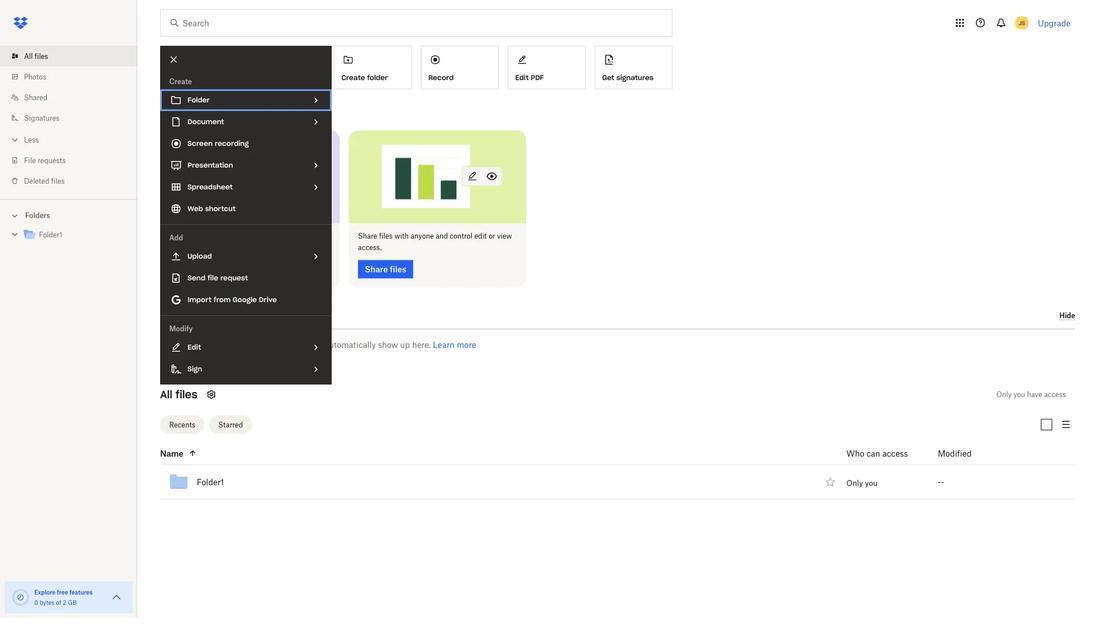Task type: locate. For each thing, give the bounding box(es) containing it.
edit up sign
[[188, 343, 201, 352]]

import from google drive menu item
[[160, 289, 332, 311]]

all files up recents
[[160, 388, 198, 401]]

less image
[[9, 134, 21, 146]]

you for use
[[177, 340, 190, 350]]

0 vertical spatial folder1
[[39, 231, 62, 239]]

2 on from the left
[[258, 232, 266, 240]]

access right have
[[1045, 390, 1067, 399]]

with for started
[[206, 105, 222, 115]]

you left have
[[1014, 390, 1026, 399]]

upgrade link
[[1038, 18, 1071, 28]]

0 vertical spatial edit
[[516, 73, 529, 82]]

signatures
[[617, 73, 654, 82]]

dropbox image
[[9, 11, 32, 34]]

you
[[177, 340, 190, 350], [1014, 390, 1026, 399], [865, 478, 878, 487]]

all files up photos
[[24, 52, 48, 60]]

0 horizontal spatial all files
[[24, 52, 48, 60]]

access
[[1045, 390, 1067, 399], [883, 448, 909, 458]]

0 horizontal spatial only
[[847, 478, 863, 487]]

requests
[[38, 156, 66, 165]]

2 vertical spatial you
[[865, 478, 878, 487]]

with
[[206, 105, 222, 115], [395, 232, 409, 240]]

0 horizontal spatial on
[[194, 232, 202, 240]]

access inside table
[[883, 448, 909, 458]]

as you use dropbox, suggested items will automatically show up here. learn more
[[165, 340, 477, 350]]

1 vertical spatial you
[[1014, 390, 1026, 399]]

google
[[233, 295, 257, 304]]

1 and from the left
[[305, 232, 317, 240]]

install on desktop to work on files offline and stay synced.
[[172, 232, 317, 252]]

you down can
[[865, 478, 878, 487]]

create
[[342, 73, 365, 82], [169, 77, 192, 86]]

only for only you have access
[[997, 390, 1012, 399]]

list containing all files
[[0, 39, 137, 199]]

edit menu item
[[160, 336, 332, 358]]

presentation
[[188, 161, 233, 170]]

get left signatures
[[603, 73, 615, 82]]

from down import from google drive
[[213, 309, 236, 321]]

1 horizontal spatial folder1 link
[[197, 475, 224, 489]]

-
[[938, 477, 942, 487], [942, 477, 945, 487]]

send file request menu item
[[160, 267, 332, 289]]

import
[[188, 295, 212, 304]]

only inside the name folder1, modified 11/16/2023 2:30 pm, element
[[847, 478, 863, 487]]

from for google
[[214, 295, 231, 304]]

and left control
[[436, 232, 448, 240]]

only you
[[847, 478, 878, 487]]

only for only you
[[847, 478, 863, 487]]

1 horizontal spatial and
[[436, 232, 448, 240]]

upload
[[188, 252, 212, 261]]

list
[[0, 39, 137, 199]]

control
[[450, 232, 473, 240]]

files left offline
[[267, 232, 281, 240]]

files down sign
[[176, 388, 198, 401]]

0 vertical spatial access
[[1045, 390, 1067, 399]]

2 and from the left
[[436, 232, 448, 240]]

1 horizontal spatial access
[[1045, 390, 1067, 399]]

on up synced.
[[194, 232, 202, 240]]

menu
[[160, 46, 332, 385]]

all files
[[24, 52, 48, 60], [160, 388, 198, 401]]

suggested from your activity
[[160, 309, 299, 321]]

with inside share files with anyone and control edit or view access.
[[395, 232, 409, 240]]

1 horizontal spatial you
[[865, 478, 878, 487]]

activity
[[263, 309, 299, 321]]

sign
[[188, 365, 202, 373]]

create down close image
[[169, 77, 192, 86]]

1 vertical spatial folder1
[[197, 477, 224, 487]]

with up 'document' at top
[[206, 105, 222, 115]]

0 horizontal spatial create
[[169, 77, 192, 86]]

0 horizontal spatial you
[[177, 340, 190, 350]]

all files inside list item
[[24, 52, 48, 60]]

table
[[135, 442, 1076, 499]]

gb
[[68, 599, 77, 606]]

and inside install on desktop to work on files offline and stay synced.
[[305, 232, 317, 240]]

from up suggested from your activity
[[214, 295, 231, 304]]

get signatures
[[603, 73, 654, 82]]

deleted
[[24, 177, 49, 185]]

access right can
[[883, 448, 909, 458]]

modified button
[[938, 446, 1002, 460]]

all up photos
[[24, 52, 33, 60]]

0 horizontal spatial and
[[305, 232, 317, 240]]

starred button
[[209, 415, 252, 434]]

you right as
[[177, 340, 190, 350]]

0 vertical spatial get
[[603, 73, 615, 82]]

only left have
[[997, 390, 1012, 399]]

0 horizontal spatial all
[[24, 52, 33, 60]]

shortcut
[[205, 204, 236, 213]]

upload menu item
[[160, 245, 332, 267]]

create left folder
[[342, 73, 365, 82]]

1 horizontal spatial on
[[258, 232, 266, 240]]

files right share
[[379, 232, 393, 240]]

get left started
[[160, 105, 174, 115]]

files up photos
[[35, 52, 48, 60]]

install
[[172, 232, 192, 240]]

name
[[160, 448, 184, 458]]

automatically
[[325, 340, 376, 350]]

1 vertical spatial edit
[[188, 343, 201, 352]]

only right the add to starred 'image'
[[847, 478, 863, 487]]

upgrade
[[1038, 18, 1071, 28]]

view
[[497, 232, 512, 240]]

screen
[[188, 139, 213, 148]]

document menu item
[[160, 111, 332, 133]]

edit inside edit menu item
[[188, 343, 201, 352]]

bytes
[[40, 599, 54, 606]]

0 vertical spatial all files
[[24, 52, 48, 60]]

create inside button
[[342, 73, 365, 82]]

1 horizontal spatial folder1
[[197, 477, 224, 487]]

will
[[309, 340, 323, 350]]

0 vertical spatial you
[[177, 340, 190, 350]]

edit left pdf
[[516, 73, 529, 82]]

0 vertical spatial from
[[214, 295, 231, 304]]

edit pdf button
[[508, 46, 586, 89]]

get inside get signatures button
[[603, 73, 615, 82]]

folder1 inside table
[[197, 477, 224, 487]]

your
[[239, 309, 260, 321]]

or
[[489, 232, 496, 240]]

0 horizontal spatial get
[[160, 105, 174, 115]]

web
[[188, 204, 203, 213]]

1 vertical spatial all
[[160, 388, 172, 401]]

from inside menu item
[[214, 295, 231, 304]]

1 horizontal spatial create
[[342, 73, 365, 82]]

1 horizontal spatial only
[[997, 390, 1012, 399]]

explore
[[34, 589, 56, 596]]

1 vertical spatial access
[[883, 448, 909, 458]]

request
[[220, 274, 248, 282]]

0 vertical spatial with
[[206, 105, 222, 115]]

get for get started with dropbox
[[160, 105, 174, 115]]

web shortcut
[[188, 204, 236, 213]]

--
[[938, 477, 945, 487]]

2 horizontal spatial you
[[1014, 390, 1026, 399]]

2
[[63, 599, 66, 606]]

edit inside the edit pdf button
[[516, 73, 529, 82]]

spreadsheet menu item
[[160, 176, 332, 198]]

0 vertical spatial folder1 link
[[23, 227, 128, 243]]

0 horizontal spatial with
[[206, 105, 222, 115]]

here.
[[412, 340, 431, 350]]

file
[[24, 156, 36, 165]]

1 on from the left
[[194, 232, 202, 240]]

file requests link
[[9, 150, 137, 171]]

and inside share files with anyone and control edit or view access.
[[436, 232, 448, 240]]

on right "work"
[[258, 232, 266, 240]]

all files list item
[[0, 46, 137, 66]]

spreadsheet
[[188, 183, 233, 191]]

files inside share files with anyone and control edit or view access.
[[379, 232, 393, 240]]

1 vertical spatial with
[[395, 232, 409, 240]]

from
[[214, 295, 231, 304], [213, 309, 236, 321]]

0 vertical spatial only
[[997, 390, 1012, 399]]

edit pdf
[[516, 73, 544, 82]]

edit for edit
[[188, 343, 201, 352]]

2 from from the top
[[213, 309, 236, 321]]

0 horizontal spatial access
[[883, 448, 909, 458]]

1 horizontal spatial edit
[[516, 73, 529, 82]]

with for files
[[395, 232, 409, 240]]

with left anyone on the top
[[395, 232, 409, 240]]

less
[[24, 135, 39, 144]]

1 vertical spatial from
[[213, 309, 236, 321]]

recents button
[[160, 415, 205, 434]]

1 horizontal spatial get
[[603, 73, 615, 82]]

and right offline
[[305, 232, 317, 240]]

0 horizontal spatial folder1
[[39, 231, 62, 239]]

edit
[[516, 73, 529, 82], [188, 343, 201, 352]]

pdf
[[531, 73, 544, 82]]

1 horizontal spatial with
[[395, 232, 409, 240]]

1 vertical spatial get
[[160, 105, 174, 115]]

0 vertical spatial all
[[24, 52, 33, 60]]

folder1 link
[[23, 227, 128, 243], [197, 475, 224, 489]]

1 from from the top
[[214, 295, 231, 304]]

add
[[169, 233, 183, 242]]

1 vertical spatial all files
[[160, 388, 198, 401]]

all up recents button
[[160, 388, 172, 401]]

and
[[305, 232, 317, 240], [436, 232, 448, 240]]

explore free features 0 bytes of 2 gb
[[34, 589, 93, 606]]

0 horizontal spatial edit
[[188, 343, 201, 352]]

document
[[188, 117, 224, 126]]

1 vertical spatial only
[[847, 478, 863, 487]]



Task type: describe. For each thing, give the bounding box(es) containing it.
starred
[[218, 420, 243, 429]]

modified
[[938, 448, 972, 458]]

dropbox
[[225, 105, 257, 115]]

0 horizontal spatial folder1 link
[[23, 227, 128, 243]]

use
[[193, 340, 206, 350]]

you inside the name folder1, modified 11/16/2023 2:30 pm, element
[[865, 478, 878, 487]]

get signatures button
[[595, 46, 673, 89]]

modify
[[169, 324, 193, 333]]

up
[[400, 340, 410, 350]]

of
[[56, 599, 61, 606]]

items
[[286, 340, 307, 350]]

learn more link
[[433, 340, 477, 350]]

shared link
[[9, 87, 137, 108]]

name folder1, modified 11/16/2023 2:30 pm, element
[[135, 465, 1076, 499]]

table containing name
[[135, 442, 1076, 499]]

1 horizontal spatial all files
[[160, 388, 198, 401]]

edit for edit pdf
[[516, 73, 529, 82]]

screen recording menu item
[[160, 133, 332, 155]]

you for have
[[1014, 390, 1026, 399]]

learn
[[433, 340, 455, 350]]

folder menu item
[[160, 89, 332, 111]]

files inside install on desktop to work on files offline and stay synced.
[[267, 232, 281, 240]]

create folder
[[342, 73, 388, 82]]

recording
[[215, 139, 249, 148]]

get started with dropbox
[[160, 105, 257, 115]]

show
[[378, 340, 398, 350]]

all inside all files link
[[24, 52, 33, 60]]

all files link
[[9, 46, 137, 66]]

files inside list item
[[35, 52, 48, 60]]

drive
[[259, 295, 277, 304]]

get for get signatures
[[603, 73, 615, 82]]

name button
[[160, 446, 819, 460]]

signatures
[[24, 114, 60, 122]]

sign menu item
[[160, 358, 332, 380]]

access.
[[358, 243, 382, 252]]

create folder button
[[334, 46, 412, 89]]

have
[[1028, 390, 1043, 399]]

quota usage element
[[11, 588, 30, 607]]

deleted files link
[[9, 171, 137, 191]]

send
[[188, 274, 206, 282]]

folder
[[188, 96, 210, 104]]

free
[[57, 589, 68, 596]]

create for create folder
[[342, 73, 365, 82]]

share
[[358, 232, 377, 240]]

from for your
[[213, 309, 236, 321]]

screen recording
[[188, 139, 249, 148]]

stay
[[172, 243, 185, 252]]

more
[[457, 340, 477, 350]]

menu containing folder
[[160, 46, 332, 385]]

web shortcut menu item
[[160, 198, 332, 220]]

create for create
[[169, 77, 192, 86]]

dropbox,
[[208, 340, 242, 350]]

share files with anyone and control edit or view access.
[[358, 232, 512, 252]]

anyone
[[411, 232, 434, 240]]

started
[[176, 105, 204, 115]]

signatures link
[[9, 108, 137, 128]]

offline
[[283, 232, 303, 240]]

features
[[69, 589, 93, 596]]

can
[[867, 448, 881, 458]]

folders button
[[0, 207, 137, 223]]

1 - from the left
[[938, 477, 942, 487]]

0
[[34, 599, 38, 606]]

only you button
[[847, 478, 878, 487]]

who can access
[[847, 448, 909, 458]]

as
[[165, 340, 175, 350]]

1 vertical spatial folder1 link
[[197, 475, 224, 489]]

record button
[[421, 46, 499, 89]]

files right 'deleted'
[[51, 177, 65, 185]]

recents
[[169, 420, 195, 429]]

folder
[[367, 73, 388, 82]]

synced.
[[187, 243, 212, 252]]

photos link
[[9, 66, 137, 87]]

file
[[208, 274, 218, 282]]

to
[[231, 232, 238, 240]]

1 horizontal spatial all
[[160, 388, 172, 401]]

2 - from the left
[[942, 477, 945, 487]]

record
[[429, 73, 454, 82]]

folders
[[25, 211, 50, 220]]

suggested
[[244, 340, 284, 350]]

edit
[[475, 232, 487, 240]]

work
[[240, 232, 256, 240]]

who
[[847, 448, 865, 458]]

photos
[[24, 72, 46, 81]]

send file request
[[188, 274, 248, 282]]

desktop
[[204, 232, 229, 240]]

close image
[[164, 50, 184, 69]]

deleted files
[[24, 177, 65, 185]]

only you have access
[[997, 390, 1067, 399]]

shared
[[24, 93, 48, 102]]

add to starred image
[[824, 475, 838, 489]]

presentation menu item
[[160, 155, 332, 176]]



Task type: vqa. For each thing, say whether or not it's contained in the screenshot.
recording
yes



